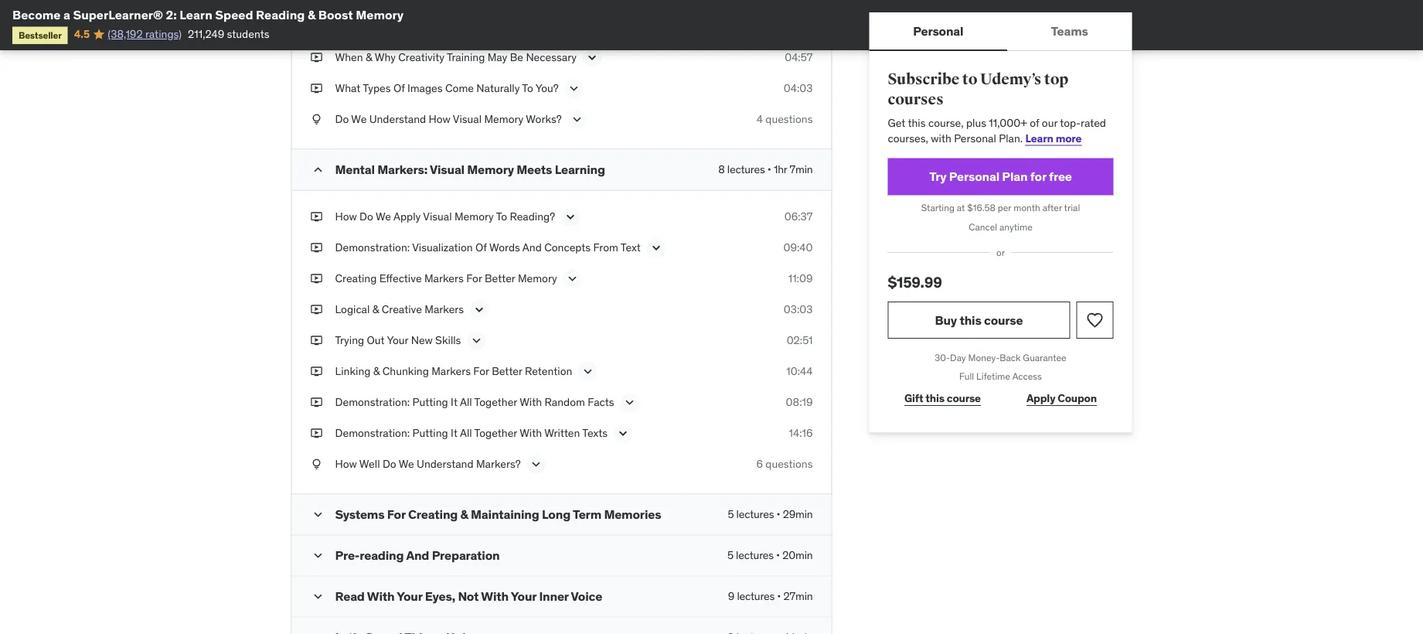 Task type: describe. For each thing, give the bounding box(es) containing it.
demonstration: for demonstration: putting it all together with written texts
[[335, 426, 410, 440]]

creativity
[[399, 50, 445, 64]]

linking
[[335, 364, 371, 378]]

11:09
[[789, 272, 813, 286]]

06:37
[[785, 210, 813, 224]]

gift
[[905, 391, 924, 405]]

5 lectures • 20min
[[728, 549, 813, 562]]

anytime
[[1000, 221, 1033, 233]]

our
[[1043, 116, 1058, 130]]

small image for read
[[311, 589, 326, 605]]

tab list containing personal
[[870, 12, 1133, 51]]

preparation
[[432, 547, 500, 563]]

29min
[[783, 508, 813, 521]]

gift this course link
[[888, 383, 998, 414]]

xsmall image for creating effective markers for better memory
[[311, 271, 323, 286]]

plan
[[1003, 169, 1028, 184]]

why images are the most powerful way to remember & learn
[[335, 19, 637, 33]]

xsmall image for how do we apply visual memory to reading?
[[311, 209, 323, 224]]

xsmall image for demonstration: putting it all together with written texts
[[311, 426, 323, 441]]

9
[[729, 590, 735, 603]]

long
[[542, 506, 571, 522]]

1 horizontal spatial images
[[408, 81, 443, 95]]

30-day money-back guarantee full lifetime access
[[935, 351, 1067, 383]]

necessary
[[526, 50, 577, 64]]

personal inside "link"
[[950, 169, 1000, 184]]

for
[[1031, 169, 1047, 184]]

27min
[[784, 590, 813, 603]]

plus
[[967, 116, 987, 130]]

become a superlearner® 2: learn speed reading & boost memory
[[12, 7, 404, 22]]

211,249 students
[[188, 27, 270, 41]]

1 vertical spatial creating
[[408, 506, 458, 522]]

show lecture description image up facts
[[580, 364, 596, 380]]

course,
[[929, 116, 964, 130]]

with right read
[[367, 588, 395, 604]]

0 vertical spatial understand
[[370, 112, 426, 126]]

read
[[335, 588, 365, 604]]

(38,192
[[108, 27, 143, 41]]

markers for chunking
[[432, 364, 471, 378]]

personal button
[[870, 12, 1008, 50]]

memory right boost
[[356, 7, 404, 22]]

show lecture description image for creating effective markers for better memory
[[565, 271, 581, 287]]

become
[[12, 7, 61, 22]]

& right the linking
[[373, 364, 380, 378]]

show lecture description image for you?
[[567, 81, 582, 96]]

voice
[[571, 588, 603, 604]]

creating effective markers for better memory
[[335, 272, 557, 286]]

gift this course
[[905, 391, 981, 405]]

4 questions
[[757, 112, 813, 126]]

back
[[1000, 351, 1021, 363]]

& left maintaining
[[461, 506, 469, 522]]

1 vertical spatial for
[[474, 364, 489, 378]]

with
[[931, 131, 952, 145]]

small image for mental
[[311, 162, 326, 178]]

udemy's
[[981, 70, 1042, 89]]

it for random
[[451, 395, 458, 409]]

0 vertical spatial do
[[335, 112, 349, 126]]

1 horizontal spatial do
[[360, 210, 373, 224]]

memories
[[604, 506, 662, 522]]

text
[[621, 241, 641, 255]]

1 vertical spatial why
[[375, 50, 396, 64]]

when
[[335, 50, 363, 64]]

personal inside button
[[914, 23, 964, 39]]

demonstration: visualization of words and concepts from text
[[335, 241, 641, 255]]

course for buy this course
[[985, 312, 1024, 328]]

5 lectures • 29min
[[728, 508, 813, 521]]

trying
[[335, 333, 364, 347]]

(38,192 ratings)
[[108, 27, 182, 41]]

20min
[[783, 549, 813, 562]]

buy this course button
[[888, 302, 1071, 339]]

read with your eyes, not with your inner voice
[[335, 588, 603, 604]]

facts
[[588, 395, 615, 409]]

out
[[367, 333, 385, 347]]

superlearner®
[[73, 7, 163, 22]]

courses
[[888, 90, 944, 109]]

learn more link
[[1026, 131, 1082, 145]]

demonstration: for demonstration: visualization of words and concepts from text
[[335, 241, 410, 255]]

your for out
[[387, 333, 409, 347]]

starting at $16.58 per month after trial cancel anytime
[[922, 202, 1081, 233]]

lectures for long
[[737, 508, 775, 521]]

0 vertical spatial for
[[467, 272, 482, 286]]

questions for 6 questions
[[766, 457, 813, 471]]

markers?
[[476, 457, 521, 471]]

learn more
[[1026, 131, 1082, 145]]

putting for demonstration: putting it all together with written texts
[[413, 426, 448, 440]]

guarantee
[[1024, 351, 1067, 363]]

demonstration: putting it all together with random facts
[[335, 395, 615, 409]]

how do we apply visual memory to reading?
[[335, 210, 555, 224]]

0 vertical spatial better
[[485, 272, 516, 286]]

students
[[227, 27, 270, 41]]

xsmall image for when & why creativity training may be necessary
[[311, 50, 323, 65]]

xsmall image for how well do we understand markers?
[[311, 457, 323, 472]]

a
[[63, 7, 70, 22]]

what
[[335, 81, 361, 95]]

pre-
[[335, 547, 360, 563]]

to
[[963, 70, 978, 89]]

with for read with your eyes, not with your inner voice
[[481, 588, 509, 604]]

new
[[411, 333, 433, 347]]

1 horizontal spatial we
[[376, 210, 391, 224]]

8
[[719, 163, 725, 176]]

show lecture description image right markers?
[[529, 457, 544, 472]]

per
[[998, 202, 1012, 214]]

xsmall image for what types of images come naturally to you?
[[311, 81, 323, 96]]

month
[[1014, 202, 1041, 214]]

subscribe
[[888, 70, 960, 89]]

& right when
[[366, 50, 373, 64]]

learning
[[555, 161, 605, 177]]

2 horizontal spatial we
[[399, 457, 414, 471]]

pre-reading and preparation
[[335, 547, 500, 563]]

full
[[960, 371, 975, 383]]

cancel
[[969, 221, 998, 233]]

try personal plan for free
[[930, 169, 1073, 184]]

markers for creative
[[425, 303, 464, 316]]

with for demonstration: putting it all together with written texts
[[520, 426, 542, 440]]

5 for pre-reading and preparation
[[728, 549, 734, 562]]

your for with
[[397, 588, 423, 604]]

04:03
[[784, 81, 813, 95]]

of for images
[[394, 81, 405, 95]]

xsmall image for linking & chunking markers for better retention
[[311, 364, 323, 379]]

with for demonstration: putting it all together with random facts
[[520, 395, 542, 409]]

0 vertical spatial why
[[335, 19, 356, 33]]

mental markers: visual memory meets learning
[[335, 161, 605, 177]]

buy this course
[[936, 312, 1024, 328]]

reading
[[360, 547, 404, 563]]

how well do we understand markers?
[[335, 457, 521, 471]]

xsmall image for logical & creative markers
[[311, 302, 323, 317]]

211,249
[[188, 27, 224, 41]]

or
[[997, 246, 1006, 258]]

demonstration: putting it all together with written texts
[[335, 426, 608, 440]]

random
[[545, 395, 585, 409]]

questions for 4 questions
[[766, 112, 813, 126]]

visual for how
[[453, 112, 482, 126]]

30-
[[935, 351, 951, 363]]

concepts
[[545, 241, 591, 255]]

words
[[490, 241, 520, 255]]

of
[[1030, 116, 1040, 130]]

small image for pre-
[[311, 548, 326, 564]]

• for with
[[778, 590, 781, 603]]

together for written
[[475, 426, 517, 440]]

lectures for with
[[737, 590, 775, 603]]

0 vertical spatial to
[[531, 19, 542, 33]]



Task type: vqa. For each thing, say whether or not it's contained in the screenshot.
the top $94.99
no



Task type: locate. For each thing, give the bounding box(es) containing it.
show lecture description image
[[570, 112, 585, 127], [565, 271, 581, 287], [472, 302, 487, 318], [469, 333, 485, 349], [616, 426, 631, 441]]

1 horizontal spatial learn
[[609, 19, 637, 33]]

5 xsmall image from the top
[[311, 333, 323, 348]]

1 vertical spatial understand
[[417, 457, 474, 471]]

2 it from the top
[[451, 426, 458, 440]]

2 5 from the top
[[728, 549, 734, 562]]

3 xsmall image from the top
[[311, 112, 323, 127]]

1 vertical spatial and
[[406, 547, 429, 563]]

texts
[[583, 426, 608, 440]]

for down demonstration: visualization of words and concepts from text
[[467, 272, 482, 286]]

and right "reading" at the bottom left
[[406, 547, 429, 563]]

lectures left 20min on the bottom right of page
[[736, 549, 774, 562]]

more
[[1056, 131, 1082, 145]]

1 vertical spatial do
[[360, 210, 373, 224]]

putting down linking & chunking markers for better retention
[[413, 395, 448, 409]]

and right words on the top left of page
[[523, 241, 542, 255]]

creating up 'pre-reading and preparation' in the left of the page
[[408, 506, 458, 522]]

creating up logical
[[335, 272, 377, 286]]

better down words on the top left of page
[[485, 272, 516, 286]]

your left "inner" at the left of the page
[[511, 588, 537, 604]]

1 together from the top
[[475, 395, 517, 409]]

• left 20min on the bottom right of page
[[777, 549, 780, 562]]

0 horizontal spatial apply
[[394, 210, 421, 224]]

why
[[335, 19, 356, 33], [375, 50, 396, 64]]

do we understand how visual memory works?
[[335, 112, 562, 126]]

memory
[[356, 7, 404, 22], [485, 112, 524, 126], [467, 161, 514, 177], [455, 210, 494, 224], [518, 272, 557, 286]]

it down linking & chunking markers for better retention
[[451, 395, 458, 409]]

show lecture description image down creating effective markers for better memory
[[472, 302, 487, 318]]

this right buy
[[960, 312, 982, 328]]

1 putting from the top
[[413, 395, 448, 409]]

4
[[757, 112, 763, 126]]

2 xsmall image from the top
[[311, 81, 323, 96]]

courses,
[[888, 131, 929, 145]]

0 vertical spatial 5
[[728, 508, 734, 521]]

remember
[[544, 19, 598, 33]]

markers
[[425, 272, 464, 286], [425, 303, 464, 316], [432, 364, 471, 378]]

show lecture description image for necessary
[[585, 50, 600, 65]]

do
[[335, 112, 349, 126], [360, 210, 373, 224], [383, 457, 397, 471]]

demonstration: down the linking
[[335, 395, 410, 409]]

top-
[[1061, 116, 1081, 130]]

0 vertical spatial how
[[429, 112, 451, 126]]

0 vertical spatial this
[[908, 116, 926, 130]]

show lecture description image down concepts
[[565, 271, 581, 287]]

putting for demonstration: putting it all together with random facts
[[413, 395, 448, 409]]

show lecture description image for trying out your new skills
[[469, 333, 485, 349]]

together up demonstration: putting it all together with written texts
[[475, 395, 517, 409]]

1 horizontal spatial and
[[523, 241, 542, 255]]

1 horizontal spatial creating
[[408, 506, 458, 522]]

how for apply
[[335, 210, 357, 224]]

starting
[[922, 202, 955, 214]]

0 horizontal spatial and
[[406, 547, 429, 563]]

2 vertical spatial to
[[496, 210, 507, 224]]

• for long
[[777, 508, 781, 521]]

2 vertical spatial markers
[[432, 364, 471, 378]]

& right logical
[[373, 303, 379, 316]]

powerful
[[463, 19, 506, 33]]

this up courses,
[[908, 116, 926, 130]]

maintaining
[[471, 506, 540, 522]]

0 vertical spatial it
[[451, 395, 458, 409]]

0 vertical spatial demonstration:
[[335, 241, 410, 255]]

1 vertical spatial small image
[[311, 589, 326, 605]]

how for we
[[335, 457, 357, 471]]

putting
[[413, 395, 448, 409], [413, 426, 448, 440]]

buy
[[936, 312, 958, 328]]

get this course, plus 11,000+ of our top-rated courses, with personal plan.
[[888, 116, 1107, 145]]

this inside get this course, plus 11,000+ of our top-rated courses, with personal plan.
[[908, 116, 926, 130]]

all up demonstration: putting it all together with written texts
[[460, 395, 472, 409]]

1 vertical spatial 5
[[728, 549, 734, 562]]

for right systems
[[387, 506, 406, 522]]

1 vertical spatial how
[[335, 210, 357, 224]]

how down what types of images come naturally to you?
[[429, 112, 451, 126]]

visual for apply
[[423, 210, 452, 224]]

apply down access
[[1027, 391, 1056, 405]]

2 vertical spatial personal
[[950, 169, 1000, 184]]

we down what
[[351, 112, 367, 126]]

memory left meets
[[467, 161, 514, 177]]

markers:
[[378, 161, 428, 177]]

5 up 5 lectures • 20min at the bottom right
[[728, 508, 734, 521]]

apply
[[394, 210, 421, 224], [1027, 391, 1056, 405]]

1 vertical spatial better
[[492, 364, 523, 378]]

to left reading?
[[496, 210, 507, 224]]

images down the creativity
[[408, 81, 443, 95]]

2 vertical spatial for
[[387, 506, 406, 522]]

do down mental
[[360, 210, 373, 224]]

&
[[308, 7, 316, 22], [600, 19, 607, 33], [366, 50, 373, 64], [373, 303, 379, 316], [373, 364, 380, 378], [461, 506, 469, 522]]

apply up "visualization"
[[394, 210, 421, 224]]

xsmall image for do we understand how visual memory works?
[[311, 112, 323, 127]]

2 horizontal spatial do
[[383, 457, 397, 471]]

09:40
[[784, 241, 813, 255]]

lectures for learning
[[728, 163, 765, 176]]

questions right "6"
[[766, 457, 813, 471]]

images left are
[[359, 19, 394, 33]]

0 horizontal spatial creating
[[335, 272, 377, 286]]

3 demonstration: from the top
[[335, 426, 410, 440]]

0 vertical spatial visual
[[453, 112, 482, 126]]

show lecture description image
[[585, 50, 600, 65], [567, 81, 582, 96], [563, 209, 579, 225], [649, 240, 664, 256], [580, 364, 596, 380], [622, 395, 638, 410], [529, 457, 544, 472]]

2 vertical spatial do
[[383, 457, 397, 471]]

show lecture description image right texts
[[616, 426, 631, 441]]

1 horizontal spatial course
[[985, 312, 1024, 328]]

0 vertical spatial together
[[475, 395, 517, 409]]

2 demonstration: from the top
[[335, 395, 410, 409]]

5 for systems for creating & maintaining long term memories
[[728, 508, 734, 521]]

small image left pre- at bottom
[[311, 548, 326, 564]]

8 xsmall image from the top
[[311, 426, 323, 441]]

eyes,
[[425, 588, 456, 604]]

0 vertical spatial course
[[985, 312, 1024, 328]]

questions right 4
[[766, 112, 813, 126]]

1 vertical spatial visual
[[430, 161, 465, 177]]

xsmall image
[[311, 50, 323, 65], [311, 81, 323, 96], [311, 112, 323, 127], [311, 240, 323, 255], [311, 333, 323, 348], [311, 364, 323, 379], [311, 395, 323, 410], [311, 426, 323, 441]]

show lecture description image right you?
[[567, 81, 582, 96]]

1 vertical spatial personal
[[955, 131, 997, 145]]

what types of images come naturally to you?
[[335, 81, 559, 95]]

do right well
[[383, 457, 397, 471]]

inner
[[539, 588, 569, 604]]

personal up subscribe on the top of page
[[914, 23, 964, 39]]

1 vertical spatial questions
[[766, 457, 813, 471]]

course inside gift this course link
[[947, 391, 981, 405]]

try personal plan for free link
[[888, 158, 1114, 195]]

memory for do we understand how visual memory works?
[[485, 112, 524, 126]]

2 xsmall image from the top
[[311, 209, 323, 224]]

to for reading?
[[496, 210, 507, 224]]

xsmall image
[[311, 19, 323, 34], [311, 209, 323, 224], [311, 271, 323, 286], [311, 302, 323, 317], [311, 457, 323, 472]]

03:03
[[784, 303, 813, 316]]

show lecture description image for text
[[649, 240, 664, 256]]

for up demonstration: putting it all together with random facts
[[474, 364, 489, 378]]

2 all from the top
[[460, 426, 472, 440]]

1 vertical spatial of
[[476, 241, 487, 255]]

2 putting from the top
[[413, 426, 448, 440]]

free
[[1050, 169, 1073, 184]]

small image
[[311, 162, 326, 178], [311, 548, 326, 564]]

personal
[[914, 23, 964, 39], [955, 131, 997, 145], [950, 169, 1000, 184]]

markers down "visualization"
[[425, 272, 464, 286]]

chunking
[[383, 364, 429, 378]]

you?
[[536, 81, 559, 95]]

0 horizontal spatial of
[[394, 81, 405, 95]]

better
[[485, 272, 516, 286], [492, 364, 523, 378]]

show lecture description image right the skills
[[469, 333, 485, 349]]

0 vertical spatial and
[[523, 241, 542, 255]]

1 small image from the top
[[311, 507, 326, 523]]

2 vertical spatial demonstration:
[[335, 426, 410, 440]]

2 together from the top
[[475, 426, 517, 440]]

xsmall image for demonstration: putting it all together with random facts
[[311, 395, 323, 410]]

1 all from the top
[[460, 395, 472, 409]]

works?
[[526, 112, 562, 126]]

0 vertical spatial creating
[[335, 272, 377, 286]]

memory down naturally
[[485, 112, 524, 126]]

show lecture description image for facts
[[622, 395, 638, 410]]

2 vertical spatial this
[[926, 391, 945, 405]]

1 horizontal spatial of
[[476, 241, 487, 255]]

day
[[951, 351, 967, 363]]

4 xsmall image from the top
[[311, 240, 323, 255]]

$159.99
[[888, 273, 943, 291]]

get
[[888, 116, 906, 130]]

way
[[508, 19, 528, 33]]

& right remember
[[600, 19, 607, 33]]

lectures right '9'
[[737, 590, 775, 603]]

11,000+
[[990, 116, 1028, 130]]

1 demonstration: from the top
[[335, 241, 410, 255]]

tab list
[[870, 12, 1133, 51]]

visual down come
[[453, 112, 482, 126]]

this for gift
[[926, 391, 945, 405]]

to left you?
[[522, 81, 534, 95]]

together up markers?
[[475, 426, 517, 440]]

1 vertical spatial together
[[475, 426, 517, 440]]

1 vertical spatial it
[[451, 426, 458, 440]]

markers down the skills
[[432, 364, 471, 378]]

6 xsmall image from the top
[[311, 364, 323, 379]]

apply inside button
[[1027, 391, 1056, 405]]

course inside buy this course button
[[985, 312, 1024, 328]]

1 vertical spatial images
[[408, 81, 443, 95]]

your right out
[[387, 333, 409, 347]]

learn right remember
[[609, 19, 637, 33]]

xsmall image for trying out your new skills
[[311, 333, 323, 348]]

course down 'full'
[[947, 391, 981, 405]]

7 xsmall image from the top
[[311, 395, 323, 410]]

0 vertical spatial markers
[[425, 272, 464, 286]]

0 horizontal spatial learn
[[180, 7, 213, 22]]

better left retention
[[492, 364, 523, 378]]

it down demonstration: putting it all together with random facts
[[451, 426, 458, 440]]

when & why creativity training may be necessary
[[335, 50, 577, 64]]

show lecture description image down remember
[[585, 50, 600, 65]]

0 horizontal spatial do
[[335, 112, 349, 126]]

0 vertical spatial small image
[[311, 162, 326, 178]]

1 horizontal spatial apply
[[1027, 391, 1056, 405]]

putting up how well do we understand markers?
[[413, 426, 448, 440]]

3 xsmall image from the top
[[311, 271, 323, 286]]

lectures right 8
[[728, 163, 765, 176]]

how left well
[[335, 457, 357, 471]]

0 vertical spatial questions
[[766, 112, 813, 126]]

teams button
[[1008, 12, 1133, 50]]

understand
[[370, 112, 426, 126], [417, 457, 474, 471]]

0 horizontal spatial we
[[351, 112, 367, 126]]

show lecture description image for reading?
[[563, 209, 579, 225]]

subscribe to udemy's top courses
[[888, 70, 1069, 109]]

with right not
[[481, 588, 509, 604]]

0 vertical spatial personal
[[914, 23, 964, 39]]

1 vertical spatial putting
[[413, 426, 448, 440]]

show lecture description image for do we understand how visual memory works?
[[570, 112, 585, 127]]

0 vertical spatial all
[[460, 395, 472, 409]]

why up 'types'
[[375, 50, 396, 64]]

1 vertical spatial small image
[[311, 548, 326, 564]]

memory for how do we apply visual memory to reading?
[[455, 210, 494, 224]]

show lecture description image for logical & creative markers
[[472, 302, 487, 318]]

1 vertical spatial course
[[947, 391, 981, 405]]

1 xsmall image from the top
[[311, 50, 323, 65]]

how
[[429, 112, 451, 126], [335, 210, 357, 224], [335, 457, 357, 471]]

markers down creating effective markers for better memory
[[425, 303, 464, 316]]

0 vertical spatial small image
[[311, 507, 326, 523]]

understand down 'types'
[[370, 112, 426, 126]]

training
[[447, 50, 485, 64]]

memory down concepts
[[518, 272, 557, 286]]

1 vertical spatial markers
[[425, 303, 464, 316]]

1 it from the top
[[451, 395, 458, 409]]

learn up "211,249"
[[180, 7, 213, 22]]

xsmall image for demonstration: visualization of words and concepts from text
[[311, 240, 323, 255]]

of right 'types'
[[394, 81, 405, 95]]

0 vertical spatial putting
[[413, 395, 448, 409]]

show lecture description image right facts
[[622, 395, 638, 410]]

1 vertical spatial we
[[376, 210, 391, 224]]

personal up $16.58
[[950, 169, 1000, 184]]

demonstration: for demonstration: putting it all together with random facts
[[335, 395, 410, 409]]

we
[[351, 112, 367, 126], [376, 210, 391, 224], [399, 457, 414, 471]]

may
[[488, 50, 508, 64]]

course for gift this course
[[947, 391, 981, 405]]

all for written
[[460, 426, 472, 440]]

0 vertical spatial of
[[394, 81, 405, 95]]

learn down 'of'
[[1026, 131, 1054, 145]]

visual right the markers: at top
[[430, 161, 465, 177]]

to for you?
[[522, 81, 534, 95]]

2 horizontal spatial learn
[[1026, 131, 1054, 145]]

we down the markers: at top
[[376, 210, 391, 224]]

& left boost
[[308, 7, 316, 22]]

to right way at the top of the page
[[531, 19, 542, 33]]

• left 1hr
[[768, 163, 772, 176]]

• left 29min
[[777, 508, 781, 521]]

1 horizontal spatial why
[[375, 50, 396, 64]]

this for get
[[908, 116, 926, 130]]

to
[[531, 19, 542, 33], [522, 81, 534, 95], [496, 210, 507, 224]]

trial
[[1065, 202, 1081, 214]]

1 vertical spatial to
[[522, 81, 534, 95]]

0 vertical spatial images
[[359, 19, 394, 33]]

small image left systems
[[311, 507, 326, 523]]

memory for creating effective markers for better memory
[[518, 272, 557, 286]]

this right gift
[[926, 391, 945, 405]]

boost
[[319, 7, 353, 22]]

1 5 from the top
[[728, 508, 734, 521]]

this for buy
[[960, 312, 982, 328]]

demonstration: up effective
[[335, 241, 410, 255]]

1 questions from the top
[[766, 112, 813, 126]]

systems for creating & maintaining long term memories
[[335, 506, 662, 522]]

personal down plus
[[955, 131, 997, 145]]

14:16
[[789, 426, 813, 440]]

1 vertical spatial apply
[[1027, 391, 1056, 405]]

logical
[[335, 303, 370, 316]]

1 vertical spatial demonstration:
[[335, 395, 410, 409]]

understand down demonstration: putting it all together with written texts
[[417, 457, 474, 471]]

small image left mental
[[311, 162, 326, 178]]

demonstration: up well
[[335, 426, 410, 440]]

6
[[757, 457, 763, 471]]

this inside button
[[960, 312, 982, 328]]

wishlist image
[[1086, 311, 1105, 329]]

5
[[728, 508, 734, 521], [728, 549, 734, 562]]

personal inside get this course, plus 11,000+ of our top-rated courses, with personal plan.
[[955, 131, 997, 145]]

2 questions from the top
[[766, 457, 813, 471]]

small image left read
[[311, 589, 326, 605]]

lifetime
[[977, 371, 1011, 383]]

it for written
[[451, 426, 458, 440]]

all for random
[[460, 395, 472, 409]]

show lecture description image up concepts
[[563, 209, 579, 225]]

it
[[451, 395, 458, 409], [451, 426, 458, 440]]

0 vertical spatial we
[[351, 112, 367, 126]]

lectures
[[728, 163, 765, 176], [737, 508, 775, 521], [736, 549, 774, 562], [737, 590, 775, 603]]

systems
[[335, 506, 385, 522]]

2 vertical spatial how
[[335, 457, 357, 471]]

small image for systems
[[311, 507, 326, 523]]

from
[[594, 241, 619, 255]]

bestseller
[[19, 29, 62, 41]]

08:19
[[786, 395, 813, 409]]

0 horizontal spatial why
[[335, 19, 356, 33]]

with left random
[[520, 395, 542, 409]]

2 small image from the top
[[311, 589, 326, 605]]

0 vertical spatial apply
[[394, 210, 421, 224]]

all down demonstration: putting it all together with random facts
[[460, 426, 472, 440]]

2 small image from the top
[[311, 548, 326, 564]]

show lecture description image right works?
[[570, 112, 585, 127]]

course up the back
[[985, 312, 1024, 328]]

1 vertical spatial this
[[960, 312, 982, 328]]

0 horizontal spatial course
[[947, 391, 981, 405]]

small image
[[311, 507, 326, 523], [311, 589, 326, 605]]

visual up "visualization"
[[423, 210, 452, 224]]

meets
[[517, 161, 552, 177]]

written
[[545, 426, 580, 440]]

of left words on the top left of page
[[476, 241, 487, 255]]

logical & creative markers
[[335, 303, 464, 316]]

your left eyes, at the bottom of page
[[397, 588, 423, 604]]

come
[[446, 81, 474, 95]]

• for learning
[[768, 163, 772, 176]]

questions
[[766, 112, 813, 126], [766, 457, 813, 471]]

2 vertical spatial visual
[[423, 210, 452, 224]]

1 small image from the top
[[311, 162, 326, 178]]

0 horizontal spatial images
[[359, 19, 394, 33]]

of for words
[[476, 241, 487, 255]]

5 xsmall image from the top
[[311, 457, 323, 472]]

show lecture description image for demonstration: putting it all together with written texts
[[616, 426, 631, 441]]

5 up '9'
[[728, 549, 734, 562]]

1 xsmall image from the top
[[311, 19, 323, 34]]

4 xsmall image from the top
[[311, 302, 323, 317]]

naturally
[[477, 81, 520, 95]]

show lecture description image right text
[[649, 240, 664, 256]]

effective
[[380, 272, 422, 286]]

1 vertical spatial all
[[460, 426, 472, 440]]

• left 27min
[[778, 590, 781, 603]]

2 vertical spatial we
[[399, 457, 414, 471]]

do down what
[[335, 112, 349, 126]]

how down mental
[[335, 210, 357, 224]]

together for random
[[475, 395, 517, 409]]



